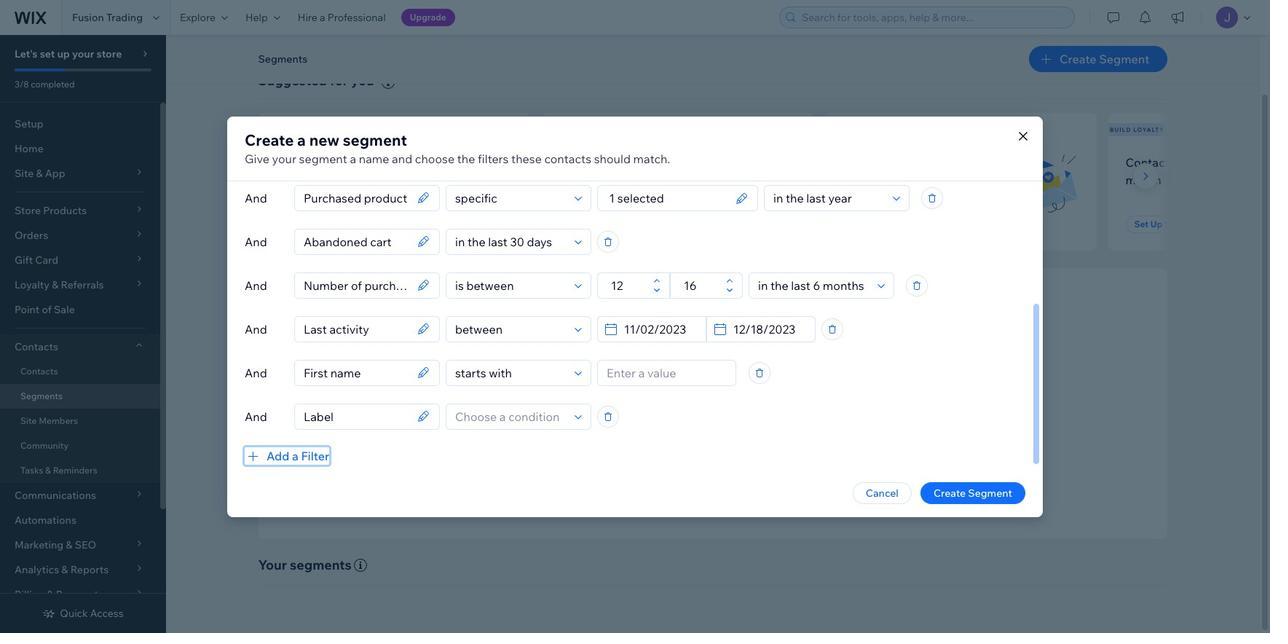 Task type: locate. For each thing, give the bounding box(es) containing it.
1 vertical spatial to
[[741, 432, 751, 445]]

contacts
[[1126, 155, 1176, 170], [15, 340, 58, 353], [20, 366, 58, 377]]

new inside new contacts who recently subscribed to your mailing list
[[276, 155, 300, 170]]

that
[[733, 412, 752, 425]]

haven't
[[559, 173, 599, 187]]

segment down new
[[299, 151, 347, 166]]

audience
[[754, 390, 810, 407]]

help
[[246, 11, 268, 24]]

specific
[[602, 412, 639, 425]]

contacts inside contacts with a birthday th
[[1126, 155, 1176, 170]]

0 horizontal spatial segments
[[20, 391, 63, 401]]

subscribers up campaign
[[912, 155, 977, 170]]

and down automatically
[[805, 432, 823, 445]]

segments button
[[251, 48, 315, 70]]

who up campaign
[[979, 155, 1002, 170]]

segments inside the "sidebar" "element"
[[20, 391, 63, 401]]

5 choose a condition field from the top
[[451, 360, 571, 385]]

hire a professional link
[[289, 0, 395, 35]]

up for subscribed
[[301, 219, 313, 230]]

0 horizontal spatial of
[[42, 303, 52, 316]]

set up segment down subscribed
[[285, 219, 353, 230]]

automatically
[[790, 412, 854, 425]]

set
[[285, 219, 299, 230], [568, 219, 582, 230], [851, 219, 866, 230], [1135, 219, 1149, 230]]

0 horizontal spatial who
[[353, 155, 377, 170]]

1 set up segment from the left
[[285, 219, 353, 230]]

0 vertical spatial segments
[[258, 52, 308, 66]]

segments link
[[0, 384, 160, 409]]

list
[[255, 113, 1271, 251]]

Choose a condition field
[[451, 185, 571, 210], [451, 229, 571, 254], [451, 273, 571, 298], [451, 317, 571, 341], [451, 360, 571, 385], [451, 404, 571, 429]]

set up segment button down on
[[843, 216, 929, 233]]

set up segment button down contacts with a birthday th
[[1126, 216, 1212, 233]]

of left sale
[[42, 303, 52, 316]]

to
[[340, 173, 351, 187], [741, 432, 751, 445]]

segments for "segments" button
[[258, 52, 308, 66]]

add a filter
[[267, 448, 330, 463]]

6 and from the top
[[245, 409, 267, 424]]

contacts for contacts link
[[20, 366, 58, 377]]

2 and from the top
[[245, 234, 267, 249]]

reach the right target audience create specific groups of contacts that update automatically send personalized email campaigns to drive sales and build trust
[[568, 390, 874, 445]]

0 vertical spatial the
[[457, 151, 475, 166]]

automations
[[15, 514, 76, 527]]

1 choose a condition field from the top
[[451, 185, 571, 210]]

1 vertical spatial subscribers
[[912, 155, 977, 170]]

create segment button for segments
[[1030, 46, 1168, 72]]

a down customers
[[635, 173, 642, 187]]

Select options field
[[603, 185, 732, 210]]

1 vertical spatial new
[[276, 155, 300, 170]]

1 vertical spatial contacts
[[15, 340, 58, 353]]

segments for segments link
[[20, 391, 63, 401]]

and
[[245, 191, 267, 205], [245, 234, 267, 249], [245, 278, 267, 293], [245, 322, 267, 336], [245, 365, 267, 380], [245, 409, 267, 424]]

2 vertical spatial contacts
[[20, 366, 58, 377]]

segment
[[1100, 52, 1150, 66], [315, 219, 353, 230], [598, 219, 636, 230], [882, 219, 920, 230], [1165, 219, 1203, 230], [969, 486, 1013, 499]]

contacts down new
[[303, 155, 351, 170]]

community
[[20, 440, 69, 451]]

set up segment button for subscribed
[[276, 216, 362, 233]]

1 up from the left
[[301, 219, 313, 230]]

contacts down point of sale at the left top of the page
[[15, 340, 58, 353]]

up down clicked
[[868, 219, 880, 230]]

send
[[568, 432, 593, 445]]

tasks
[[20, 465, 43, 476]]

set up segment down on
[[851, 219, 920, 230]]

1 horizontal spatial create segment button
[[1030, 46, 1168, 72]]

add
[[267, 448, 290, 463]]

the left "filters"
[[457, 151, 475, 166]]

your inside active email subscribers who clicked on your campaign
[[901, 173, 925, 187]]

select an option field down active
[[769, 185, 889, 210]]

up
[[301, 219, 313, 230], [584, 219, 596, 230], [868, 219, 880, 230], [1151, 219, 1163, 230]]

0 vertical spatial select an option field
[[769, 185, 889, 210]]

1 horizontal spatial and
[[805, 432, 823, 445]]

the up groups
[[657, 390, 677, 407]]

1 vertical spatial select an option field
[[754, 273, 874, 298]]

clicked
[[843, 173, 881, 187]]

create inside the reach the right target audience create specific groups of contacts that update automatically send personalized email campaigns to drive sales and build trust
[[568, 412, 600, 425]]

up for clicked
[[868, 219, 880, 230]]

and inside create a new segment give your segment a name and choose the filters these contacts should match.
[[392, 151, 413, 166]]

1 vertical spatial of
[[677, 412, 687, 425]]

2 horizontal spatial contacts
[[689, 412, 730, 425]]

and
[[392, 151, 413, 166], [805, 432, 823, 445]]

contacts down loyalty
[[1126, 155, 1176, 170]]

2 set up segment button from the left
[[559, 216, 645, 233]]

store
[[96, 47, 122, 60]]

1 vertical spatial create segment button
[[921, 482, 1026, 504]]

who inside new contacts who recently subscribed to your mailing list
[[353, 155, 377, 170]]

0 horizontal spatial create segment button
[[921, 482, 1026, 504]]

of down right
[[677, 412, 687, 425]]

set up segment button down made
[[559, 216, 645, 233]]

give
[[245, 151, 270, 166]]

3 up from the left
[[868, 219, 880, 230]]

1 horizontal spatial email
[[880, 155, 910, 170]]

to left drive
[[741, 432, 751, 445]]

upgrade
[[410, 12, 447, 23]]

6 choose a condition field from the top
[[451, 404, 571, 429]]

0 horizontal spatial email
[[659, 432, 684, 445]]

your segments
[[258, 557, 352, 573]]

1 horizontal spatial the
[[657, 390, 677, 407]]

your inside new contacts who recently subscribed to your mailing list
[[354, 173, 378, 187]]

name
[[359, 151, 389, 166]]

contacts up campaigns
[[689, 412, 730, 425]]

0 horizontal spatial contacts
[[303, 155, 351, 170]]

set for active email subscribers who clicked on your campaign
[[851, 219, 866, 230]]

your
[[72, 47, 94, 60], [272, 151, 297, 166], [354, 173, 378, 187], [901, 173, 925, 187]]

segment up name
[[343, 130, 407, 149]]

select an option field for third choose a condition 'field' from the top of the page
[[754, 273, 874, 298]]

to right subscribed
[[340, 173, 351, 187]]

1 horizontal spatial who
[[671, 155, 694, 170]]

new
[[260, 126, 276, 133], [276, 155, 300, 170]]

up down contacts with a birthday th
[[1151, 219, 1163, 230]]

contacts link
[[0, 359, 160, 384]]

4 set from the left
[[1135, 219, 1149, 230]]

with
[[1179, 155, 1202, 170]]

segments up suggested
[[258, 52, 308, 66]]

email inside the reach the right target audience create specific groups of contacts that update automatically send personalized email campaigns to drive sales and build trust
[[659, 432, 684, 445]]

3 set up segment from the left
[[851, 219, 920, 230]]

1 vertical spatial email
[[659, 432, 684, 445]]

and up mailing
[[392, 151, 413, 166]]

who up purchase
[[671, 155, 694, 170]]

0 vertical spatial create segment
[[1060, 52, 1150, 66]]

set up segment button down subscribed
[[276, 216, 362, 233]]

to inside new contacts who recently subscribed to your mailing list
[[340, 173, 351, 187]]

who
[[353, 155, 377, 170], [671, 155, 694, 170], [979, 155, 1002, 170]]

0 vertical spatial of
[[42, 303, 52, 316]]

suggested
[[258, 72, 327, 89]]

0 horizontal spatial and
[[392, 151, 413, 166]]

1 horizontal spatial subscribers
[[912, 155, 977, 170]]

1 vertical spatial and
[[805, 432, 823, 445]]

who left recently
[[353, 155, 377, 170]]

1 vertical spatial segments
[[20, 391, 63, 401]]

you
[[351, 72, 374, 89]]

active
[[843, 155, 878, 170]]

1 and from the top
[[245, 191, 267, 205]]

recently
[[379, 155, 424, 170]]

groups
[[642, 412, 675, 425]]

2 up from the left
[[584, 219, 596, 230]]

Select an option field
[[769, 185, 889, 210], [754, 273, 874, 298]]

tasks & reminders link
[[0, 458, 160, 483]]

1 who from the left
[[353, 155, 377, 170]]

your right on
[[901, 173, 925, 187]]

who inside potential customers who haven't made a purchase yet
[[671, 155, 694, 170]]

up
[[57, 47, 70, 60]]

0 vertical spatial contacts
[[1126, 155, 1176, 170]]

drive
[[753, 432, 777, 445]]

0 horizontal spatial subscribers
[[278, 126, 328, 133]]

email up on
[[880, 155, 910, 170]]

0 vertical spatial create segment button
[[1030, 46, 1168, 72]]

2 horizontal spatial who
[[979, 155, 1002, 170]]

1 vertical spatial create segment
[[934, 486, 1013, 499]]

3 choose a condition field from the top
[[451, 273, 571, 298]]

0 horizontal spatial the
[[457, 151, 475, 166]]

segments
[[258, 52, 308, 66], [20, 391, 63, 401]]

email down groups
[[659, 432, 684, 445]]

0 vertical spatial and
[[392, 151, 413, 166]]

4 and from the top
[[245, 322, 267, 336]]

contacts inside dropdown button
[[15, 340, 58, 353]]

contacts down contacts dropdown button
[[20, 366, 58, 377]]

create segment button
[[1030, 46, 1168, 72], [921, 482, 1026, 504]]

list
[[424, 173, 440, 187]]

trust
[[852, 432, 874, 445]]

1 set up segment button from the left
[[276, 216, 362, 233]]

personalized
[[595, 432, 656, 445]]

3/8
[[15, 79, 29, 90]]

12/18/2023 field
[[729, 317, 811, 341]]

4 up from the left
[[1151, 219, 1163, 230]]

new up "give"
[[260, 126, 276, 133]]

campaigns
[[686, 432, 739, 445]]

segments up site members
[[20, 391, 63, 401]]

up down haven't
[[584, 219, 596, 230]]

reach
[[616, 390, 654, 407]]

home
[[15, 142, 44, 155]]

cancel
[[866, 486, 899, 499]]

sale
[[54, 303, 75, 316]]

segments inside button
[[258, 52, 308, 66]]

a
[[320, 11, 325, 24], [297, 130, 306, 149], [350, 151, 356, 166], [1205, 155, 1211, 170], [635, 173, 642, 187], [292, 448, 299, 463]]

1 horizontal spatial to
[[741, 432, 751, 445]]

up down subscribed
[[301, 219, 313, 230]]

a left new
[[297, 130, 306, 149]]

Enter a value field
[[603, 360, 732, 385]]

site members link
[[0, 409, 160, 434]]

1 horizontal spatial contacts
[[545, 151, 592, 166]]

2 who from the left
[[671, 155, 694, 170]]

set up segment down contacts with a birthday th
[[1135, 219, 1203, 230]]

a right with
[[1205, 155, 1211, 170]]

4 set up segment button from the left
[[1126, 216, 1212, 233]]

0 vertical spatial email
[[880, 155, 910, 170]]

sidebar element
[[0, 35, 166, 633]]

your inside the "sidebar" "element"
[[72, 47, 94, 60]]

contacts up haven't
[[545, 151, 592, 166]]

1 horizontal spatial segments
[[258, 52, 308, 66]]

new up subscribed
[[276, 155, 300, 170]]

a inside contacts with a birthday th
[[1205, 155, 1211, 170]]

set up segment
[[285, 219, 353, 230], [568, 219, 636, 230], [851, 219, 920, 230], [1135, 219, 1203, 230]]

set up segment down made
[[568, 219, 636, 230]]

1 set from the left
[[285, 219, 299, 230]]

the inside the reach the right target audience create specific groups of contacts that update automatically send personalized email campaigns to drive sales and build trust
[[657, 390, 677, 407]]

3 set up segment button from the left
[[843, 216, 929, 233]]

birthday
[[1214, 155, 1260, 170]]

&
[[45, 465, 51, 476]]

2 set up segment from the left
[[568, 219, 636, 230]]

site
[[20, 415, 37, 426]]

1 horizontal spatial of
[[677, 412, 687, 425]]

new contacts who recently subscribed to your mailing list
[[276, 155, 440, 187]]

cancel button
[[853, 482, 912, 504]]

None field
[[299, 185, 413, 210], [299, 229, 413, 254], [299, 273, 413, 298], [299, 317, 413, 341], [299, 360, 413, 385], [299, 404, 413, 429], [299, 185, 413, 210], [299, 229, 413, 254], [299, 273, 413, 298], [299, 317, 413, 341], [299, 360, 413, 385], [299, 404, 413, 429]]

0 vertical spatial to
[[340, 173, 351, 187]]

professional
[[328, 11, 386, 24]]

explore
[[180, 11, 216, 24]]

3 set from the left
[[851, 219, 866, 230]]

3 who from the left
[[979, 155, 1002, 170]]

who for purchase
[[671, 155, 694, 170]]

your right "give"
[[272, 151, 297, 166]]

subscribers down suggested
[[278, 126, 328, 133]]

2 set from the left
[[568, 219, 582, 230]]

access
[[90, 607, 124, 620]]

a right add
[[292, 448, 299, 463]]

0 vertical spatial new
[[260, 126, 276, 133]]

your down name
[[354, 173, 378, 187]]

the
[[457, 151, 475, 166], [657, 390, 677, 407]]

5 and from the top
[[245, 365, 267, 380]]

select an option field up 12/18/2023 field
[[754, 273, 874, 298]]

of
[[42, 303, 52, 316], [677, 412, 687, 425]]

your right up
[[72, 47, 94, 60]]

let's
[[15, 47, 38, 60]]

a inside potential customers who haven't made a purchase yet
[[635, 173, 642, 187]]

hire
[[298, 11, 318, 24]]

1 vertical spatial the
[[657, 390, 677, 407]]

0 horizontal spatial to
[[340, 173, 351, 187]]

3 and from the top
[[245, 278, 267, 293]]

and for fourth choose a condition 'field' from the top
[[245, 322, 267, 336]]

new subscribers
[[260, 126, 328, 133]]

a left name
[[350, 151, 356, 166]]



Task type: vqa. For each thing, say whether or not it's contained in the screenshot.
Get related to Go to SEO
no



Task type: describe. For each thing, give the bounding box(es) containing it.
of inside the reach the right target audience create specific groups of contacts that update automatically send personalized email campaigns to drive sales and build trust
[[677, 412, 687, 425]]

point
[[15, 303, 40, 316]]

2 choose a condition field from the top
[[451, 229, 571, 254]]

set for new contacts who recently subscribed to your mailing list
[[285, 219, 299, 230]]

of inside point of sale link
[[42, 303, 52, 316]]

and for 2nd choose a condition 'field' from the top
[[245, 234, 267, 249]]

mailing
[[381, 173, 421, 187]]

who for your
[[353, 155, 377, 170]]

reminders
[[53, 465, 97, 476]]

community link
[[0, 434, 160, 458]]

1 horizontal spatial create segment
[[1060, 52, 1150, 66]]

and for third choose a condition 'field' from the top of the page
[[245, 278, 267, 293]]

choose
[[415, 151, 455, 166]]

build loyalty
[[1110, 126, 1165, 133]]

upgrade button
[[401, 9, 455, 26]]

contacts inside new contacts who recently subscribed to your mailing list
[[303, 155, 351, 170]]

on
[[884, 173, 898, 187]]

a inside button
[[292, 448, 299, 463]]

point of sale link
[[0, 297, 160, 322]]

set for potential customers who haven't made a purchase yet
[[568, 219, 582, 230]]

add a filter button
[[245, 447, 330, 464]]

should
[[594, 151, 631, 166]]

customers
[[611, 155, 669, 170]]

contacts for contacts dropdown button
[[15, 340, 58, 353]]

filter
[[301, 448, 330, 463]]

Search for tools, apps, help & more... field
[[798, 7, 1070, 28]]

list containing new contacts who recently subscribed to your mailing list
[[255, 113, 1271, 251]]

active email subscribers who clicked on your campaign
[[843, 155, 1002, 187]]

a right hire
[[320, 11, 325, 24]]

create inside create a new segment give your segment a name and choose the filters these contacts should match.
[[245, 130, 294, 149]]

create a new segment give your segment a name and choose the filters these contacts should match.
[[245, 130, 671, 166]]

4 set up segment from the left
[[1135, 219, 1203, 230]]

segments
[[290, 557, 352, 573]]

sales
[[779, 432, 803, 445]]

loyalty
[[1134, 126, 1165, 133]]

campaign
[[928, 173, 982, 187]]

4 choose a condition field from the top
[[451, 317, 571, 341]]

11/02/2023 field
[[620, 317, 702, 341]]

select an option field for 1st choose a condition 'field' from the top of the page
[[769, 185, 889, 210]]

up for made
[[584, 219, 596, 230]]

your inside create a new segment give your segment a name and choose the filters these contacts should match.
[[272, 151, 297, 166]]

set up segment button for clicked
[[843, 216, 929, 233]]

automations link
[[0, 508, 160, 533]]

completed
[[31, 79, 75, 90]]

set up segment for clicked
[[851, 219, 920, 230]]

fusion
[[72, 11, 104, 24]]

for
[[330, 72, 348, 89]]

setup link
[[0, 111, 160, 136]]

to inside the reach the right target audience create specific groups of contacts that update automatically send personalized email campaigns to drive sales and build trust
[[741, 432, 751, 445]]

the inside create a new segment give your segment a name and choose the filters these contacts should match.
[[457, 151, 475, 166]]

quick access button
[[42, 607, 124, 620]]

help button
[[237, 0, 289, 35]]

contacts with a birthday th
[[1126, 155, 1271, 187]]

tasks & reminders
[[20, 465, 97, 476]]

suggested for you
[[258, 72, 374, 89]]

set up segment button for made
[[559, 216, 645, 233]]

home link
[[0, 136, 160, 161]]

set up segment for made
[[568, 219, 636, 230]]

filters
[[478, 151, 509, 166]]

quick access
[[60, 607, 124, 620]]

subscribers inside active email subscribers who clicked on your campaign
[[912, 155, 977, 170]]

update
[[754, 412, 788, 425]]

setup
[[15, 117, 44, 130]]

hire a professional
[[298, 11, 386, 24]]

th
[[1263, 155, 1271, 170]]

set up segment for subscribed
[[285, 219, 353, 230]]

and for 1st choose a condition 'field' from the top of the page
[[245, 191, 267, 205]]

and for 6th choose a condition 'field' from the top
[[245, 409, 267, 424]]

create segment button for cancel
[[921, 482, 1026, 504]]

new for new contacts who recently subscribed to your mailing list
[[276, 155, 300, 170]]

0 horizontal spatial create segment
[[934, 486, 1013, 499]]

and inside the reach the right target audience create specific groups of contacts that update automatically send personalized email campaigns to drive sales and build trust
[[805, 432, 823, 445]]

yet
[[698, 173, 715, 187]]

set
[[40, 47, 55, 60]]

site members
[[20, 415, 78, 426]]

potential
[[559, 155, 608, 170]]

point of sale
[[15, 303, 75, 316]]

who inside active email subscribers who clicked on your campaign
[[979, 155, 1002, 170]]

0 vertical spatial subscribers
[[278, 126, 328, 133]]

purchase
[[644, 173, 695, 187]]

these
[[512, 151, 542, 166]]

1 vertical spatial segment
[[299, 151, 347, 166]]

new for new subscribers
[[260, 126, 276, 133]]

contacts button
[[0, 334, 160, 359]]

contacts inside the reach the right target audience create specific groups of contacts that update automatically send personalized email campaigns to drive sales and build trust
[[689, 412, 730, 425]]

email inside active email subscribers who clicked on your campaign
[[880, 155, 910, 170]]

From text field
[[607, 273, 649, 298]]

target
[[713, 390, 751, 407]]

To text field
[[680, 273, 722, 298]]

fusion trading
[[72, 11, 143, 24]]

3/8 completed
[[15, 79, 75, 90]]

build
[[826, 432, 850, 445]]

subscribed
[[276, 173, 337, 187]]

0 vertical spatial segment
[[343, 130, 407, 149]]

and for 5th choose a condition 'field' from the top of the page
[[245, 365, 267, 380]]

made
[[602, 173, 633, 187]]

contacts inside create a new segment give your segment a name and choose the filters these contacts should match.
[[545, 151, 592, 166]]

quick
[[60, 607, 88, 620]]

right
[[680, 390, 710, 407]]

potential customers who haven't made a purchase yet
[[559, 155, 715, 187]]

new
[[309, 130, 340, 149]]

let's set up your store
[[15, 47, 122, 60]]



